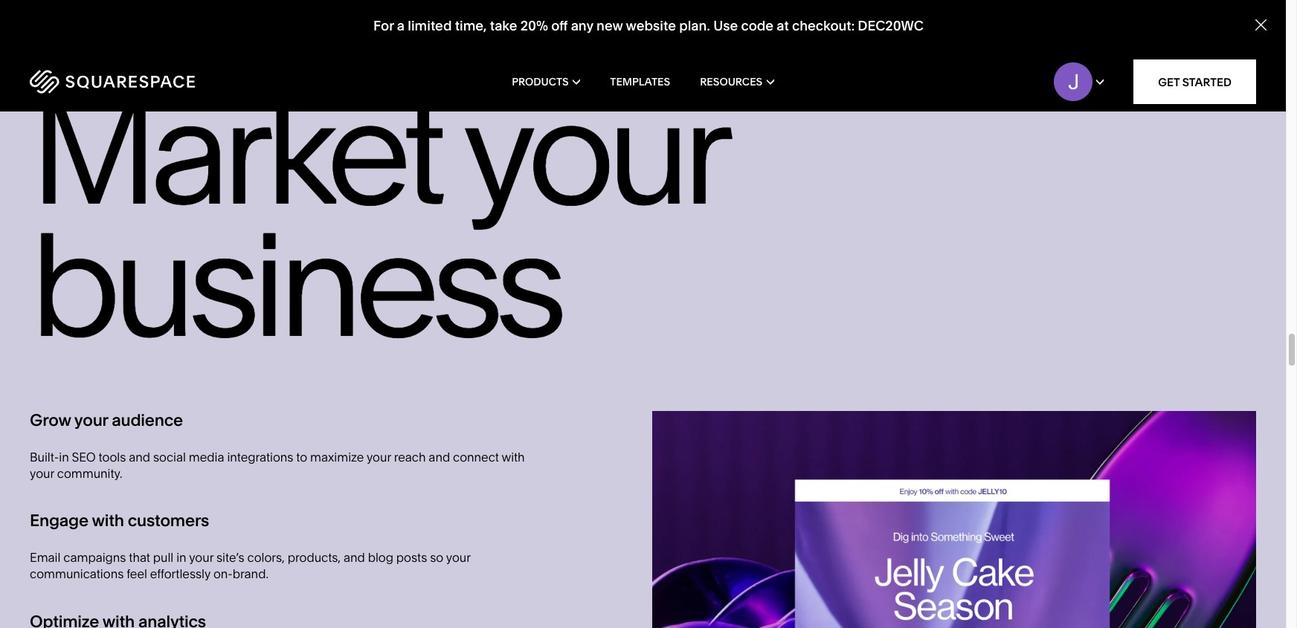Task type: locate. For each thing, give the bounding box(es) containing it.
dec20wc
[[858, 17, 924, 34]]

for a limited time, take 20% off any new website plan. use code at checkout: dec20wc
[[373, 17, 924, 34]]

use
[[713, 17, 738, 34]]

posts
[[396, 550, 427, 565]]

1 horizontal spatial with
[[502, 450, 525, 465]]

any
[[571, 17, 593, 34]]

squarespace logo image
[[30, 70, 195, 94]]

2 horizontal spatial and
[[429, 450, 450, 465]]

your inside market your business
[[463, 65, 722, 240]]

with up the campaigns
[[92, 511, 124, 531]]

with
[[502, 450, 525, 465], [92, 511, 124, 531]]

to
[[296, 450, 307, 465]]

in left seo
[[59, 450, 69, 465]]

0 vertical spatial in
[[59, 450, 69, 465]]

engage
[[30, 511, 88, 531]]

1 vertical spatial in
[[176, 550, 186, 565]]

squarespace logo link
[[30, 70, 275, 94]]

1 horizontal spatial in
[[176, 550, 186, 565]]

engage with customers
[[30, 511, 209, 531]]

and right reach on the bottom left of the page
[[429, 450, 450, 465]]

seo
[[72, 450, 96, 465]]

in inside email campaigns that pull in your site's colors, products, and blog posts so your communications feel effortlessly on-brand.
[[176, 550, 186, 565]]

email
[[30, 550, 61, 565]]

with right the connect
[[502, 450, 525, 465]]

email campaigns that pull in your site's colors, products, and blog posts so your communications feel effortlessly on-brand.
[[30, 550, 471, 582]]

and right tools
[[129, 450, 150, 465]]

business
[[30, 198, 559, 373]]

on-
[[213, 567, 233, 582]]

effortlessly
[[150, 567, 211, 582]]

0 vertical spatial with
[[502, 450, 525, 465]]

templates
[[610, 75, 670, 89]]

and left the blog
[[344, 550, 365, 565]]

in
[[59, 450, 69, 465], [176, 550, 186, 565]]

in inside built-in seo tools and social media integrations to maximize your reach and connect with your community.
[[59, 450, 69, 465]]

campaigns
[[63, 550, 126, 565]]

limited
[[408, 17, 452, 34]]

and
[[129, 450, 150, 465], [429, 450, 450, 465], [344, 550, 365, 565]]

0 horizontal spatial in
[[59, 450, 69, 465]]

in up effortlessly
[[176, 550, 186, 565]]

get started
[[1158, 75, 1232, 89]]

1 horizontal spatial and
[[344, 550, 365, 565]]

social
[[153, 450, 186, 465]]

your
[[463, 65, 722, 240], [74, 411, 108, 431], [367, 450, 391, 465], [30, 466, 54, 481], [189, 550, 213, 565], [446, 550, 471, 565]]

website
[[626, 17, 676, 34]]

reach
[[394, 450, 426, 465]]

colors,
[[247, 550, 285, 565]]

integrations
[[227, 450, 293, 465]]

built-in seo tools and social media integrations to maximize your reach and connect with your community.
[[30, 450, 525, 481]]

an email displaying purple jello cake on a glass structure, illustrating email automation. image
[[652, 412, 1256, 629]]

take
[[490, 17, 517, 34]]

products
[[512, 75, 569, 89]]

0 horizontal spatial with
[[92, 511, 124, 531]]

feel
[[127, 567, 147, 582]]

audience
[[112, 411, 183, 431]]

off
[[551, 17, 568, 34]]

products button
[[512, 52, 580, 112]]

connect
[[453, 450, 499, 465]]

pull
[[153, 550, 174, 565]]

and inside email campaigns that pull in your site's colors, products, and blog posts so your communications feel effortlessly on-brand.
[[344, 550, 365, 565]]



Task type: vqa. For each thing, say whether or not it's contained in the screenshot.
middle the a
no



Task type: describe. For each thing, give the bounding box(es) containing it.
1 vertical spatial with
[[92, 511, 124, 531]]

plan.
[[679, 17, 710, 34]]

20%
[[520, 17, 548, 34]]

so
[[430, 550, 443, 565]]

built-
[[30, 450, 59, 465]]

that
[[129, 550, 150, 565]]

maximize
[[310, 450, 364, 465]]

media
[[189, 450, 224, 465]]

a
[[397, 17, 405, 34]]

grow
[[30, 411, 71, 431]]

checkout:
[[792, 17, 855, 34]]

customers
[[128, 511, 209, 531]]

0 horizontal spatial and
[[129, 450, 150, 465]]

at
[[777, 17, 789, 34]]

site's
[[216, 550, 244, 565]]

get started link
[[1134, 60, 1256, 104]]

time,
[[455, 17, 487, 34]]

tools
[[99, 450, 126, 465]]

templates link
[[610, 52, 670, 112]]

get
[[1158, 75, 1180, 89]]

resources
[[700, 75, 763, 89]]

blog
[[368, 550, 393, 565]]

market your business
[[30, 65, 722, 373]]

products,
[[288, 550, 341, 565]]

for
[[373, 17, 394, 34]]

new
[[597, 17, 623, 34]]

started
[[1182, 75, 1232, 89]]

community.
[[57, 466, 122, 481]]

code
[[741, 17, 774, 34]]

resources button
[[700, 52, 774, 112]]

market
[[30, 65, 439, 240]]

grow your audience
[[30, 411, 183, 431]]

with inside built-in seo tools and social media integrations to maximize your reach and connect with your community.
[[502, 450, 525, 465]]

communications
[[30, 567, 124, 582]]

brand.
[[233, 567, 268, 582]]



